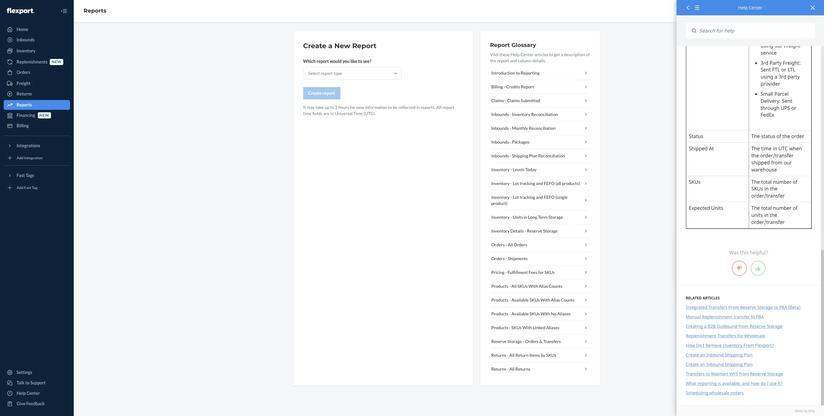 Task type: locate. For each thing, give the bounding box(es) containing it.
1 vertical spatial fefo
[[544, 195, 555, 200]]

0 horizontal spatial center
[[27, 391, 40, 396]]

1 vertical spatial billing
[[17, 123, 29, 128]]

a left b2b
[[704, 324, 707, 330]]

0 vertical spatial reports
[[84, 7, 106, 14]]

new
[[52, 60, 61, 64], [356, 105, 364, 110], [40, 113, 49, 118]]

add inside 'link'
[[17, 186, 23, 190]]

reserve up returns - all return items by skus
[[491, 339, 507, 344]]

from
[[739, 324, 749, 330], [739, 371, 749, 377]]

0 vertical spatial by
[[541, 353, 545, 358]]

0 vertical spatial an
[[700, 352, 705, 358]]

report for create a new report
[[352, 42, 377, 50]]

1 horizontal spatial i
[[767, 381, 769, 387]]

1 horizontal spatial billing
[[491, 84, 503, 89]]

1 horizontal spatial help center
[[738, 5, 762, 10]]

add for add integration
[[17, 156, 23, 161]]

storage
[[548, 215, 563, 220], [543, 229, 558, 234], [757, 305, 773, 311], [767, 324, 783, 330], [507, 339, 522, 344], [767, 371, 783, 377]]

report up these
[[490, 42, 510, 49]]

help center inside help center link
[[17, 391, 40, 396]]

1 tracking from the top
[[520, 181, 535, 186]]

inventory up orders - all orders
[[491, 229, 510, 234]]

1 horizontal spatial alias
[[551, 298, 560, 303]]

0 vertical spatial replenishment
[[702, 314, 733, 320]]

home link
[[4, 25, 70, 34]]

- right details
[[525, 229, 526, 234]]

inventory left 'levels'
[[491, 167, 510, 172]]

report inside it may take up to 2 hours for new information to be reflected in reports. all report time fields are in universal time (utc).
[[442, 105, 455, 110]]

0 vertical spatial in
[[416, 105, 420, 110]]

with inside products - all skus with alias counts button
[[529, 284, 538, 289]]

in right the are
[[330, 111, 334, 116]]

2 horizontal spatial new
[[356, 105, 364, 110]]

which
[[303, 59, 316, 64]]

(utc).
[[364, 111, 376, 116]]

2 horizontal spatial in
[[524, 215, 527, 220]]

3 products from the top
[[491, 312, 508, 317]]

to inside visit these help center articles to get a description of the report and column details.
[[549, 52, 553, 57]]

with inside 'products - available skus with alias counts' button
[[541, 298, 550, 303]]

0 vertical spatial available
[[512, 298, 529, 303]]

- for inventory - lot tracking and fefo (single product)
[[511, 195, 512, 200]]

2 create an inbound shipping plan from the top
[[686, 362, 753, 368]]

1 horizontal spatial for
[[538, 270, 544, 275]]

support
[[30, 381, 46, 386]]

fields
[[312, 111, 323, 116]]

products for products - skus with linked aliases
[[491, 325, 508, 331]]

0 horizontal spatial articles
[[535, 52, 548, 57]]

1 add from the top
[[17, 156, 23, 161]]

tracking down today
[[520, 181, 535, 186]]

inventory down inventory - levels today
[[491, 181, 510, 186]]

0 vertical spatial counts
[[549, 284, 562, 289]]

inventory for inventory - lot tracking and fefo (single product)
[[491, 195, 510, 200]]

2 vertical spatial a
[[704, 324, 707, 330]]

orders for orders
[[17, 70, 30, 75]]

1 vertical spatial available
[[512, 312, 529, 317]]

0 horizontal spatial by
[[541, 353, 545, 358]]

create
[[303, 42, 326, 50], [308, 91, 322, 96], [686, 352, 699, 358], [686, 362, 699, 368]]

an
[[700, 352, 705, 358], [700, 362, 705, 368]]

integration
[[24, 156, 43, 161]]

a left new
[[328, 42, 332, 50]]

0 vertical spatial create an inbound shipping plan
[[686, 352, 753, 358]]

of
[[586, 52, 590, 57]]

replenishment up do
[[686, 333, 716, 339]]

billing for billing - credits report
[[491, 84, 503, 89]]

0 vertical spatial center
[[749, 5, 762, 10]]

storage up return
[[507, 339, 522, 344]]

- for inventory - levels today
[[511, 167, 512, 172]]

the
[[490, 58, 496, 63]]

1 inbound from the top
[[706, 352, 724, 358]]

inbounds - shipping plan reconciliation
[[491, 153, 565, 159]]

1 horizontal spatial a
[[561, 52, 563, 57]]

orders for orders - shipments
[[491, 256, 505, 262]]

- up returns - all return items by skus
[[523, 339, 524, 344]]

1 vertical spatial fba
[[756, 314, 764, 320]]

inventory link
[[4, 46, 70, 56]]

inbounds down inbounds - packages
[[491, 153, 509, 159]]

- left packages
[[510, 140, 511, 145]]

plan
[[529, 153, 537, 159], [744, 352, 753, 358], [744, 362, 753, 368]]

reserve
[[527, 229, 542, 234], [740, 305, 756, 311], [750, 324, 766, 330], [491, 339, 507, 344], [750, 371, 766, 377]]

reserve storage - orders & transfers
[[491, 339, 561, 344]]

1 horizontal spatial reports link
[[84, 7, 106, 14]]

- for products - available skus with no aliases
[[509, 312, 511, 317]]

orders up orders - shipments
[[491, 242, 505, 248]]

2 horizontal spatial for
[[737, 333, 743, 339]]

to right talk
[[25, 381, 29, 386]]

2 vertical spatial center
[[27, 391, 40, 396]]

2 add from the top
[[17, 186, 23, 190]]

financing
[[17, 113, 35, 118]]

0 vertical spatial alias
[[539, 284, 548, 289]]

inbounds for inbounds - monthly reconciliation
[[491, 126, 509, 131]]

1 horizontal spatial new
[[52, 60, 61, 64]]

help center link
[[4, 389, 70, 399]]

submitted
[[521, 98, 540, 103]]

talk to support
[[17, 381, 46, 386]]

- inside "button"
[[511, 215, 512, 220]]

inventory inside inventory - lot tracking and fefo (single product)
[[491, 195, 510, 200]]

no
[[551, 312, 557, 317]]

counts for products - available skus with alias counts
[[561, 298, 575, 303]]

0 horizontal spatial alias
[[539, 284, 548, 289]]

creating a b2b outbound from reserve storage
[[686, 324, 783, 330]]

inventory - lot tracking and fefo (single product) button
[[490, 191, 590, 211]]

- for billing - credits report
[[504, 84, 505, 89]]

and inside "inventory - lot tracking and fefo (all products)" button
[[536, 181, 543, 186]]

what
[[686, 381, 697, 387]]

report right reports.
[[442, 105, 455, 110]]

and for what reporting is available, and how do i use it?
[[742, 381, 750, 387]]

report down reporting
[[521, 84, 534, 89]]

talk
[[17, 381, 24, 386]]

help
[[738, 5, 748, 10], [511, 52, 520, 57], [17, 391, 26, 396]]

like
[[350, 59, 357, 64]]

scheduling  wholesale orders
[[686, 391, 744, 396]]

it may take up to 2 hours for new information to be reflected in reports. all report time fields are in universal time (utc).
[[303, 105, 455, 116]]

- inside button
[[504, 84, 505, 89]]

transfers down outbound
[[717, 333, 736, 339]]

4 products from the top
[[491, 325, 508, 331]]

2 tracking from the top
[[520, 195, 535, 200]]

billing inside button
[[491, 84, 503, 89]]

outbound
[[717, 324, 738, 330]]

1 vertical spatial add
[[17, 186, 23, 190]]

new for financing
[[40, 113, 49, 118]]

1 vertical spatial new
[[356, 105, 364, 110]]

lot inside inventory - lot tracking and fefo (single product)
[[513, 195, 519, 200]]

create a new report
[[303, 42, 377, 50]]

to
[[549, 52, 553, 57], [358, 59, 362, 64], [516, 70, 520, 76], [330, 105, 334, 110], [388, 105, 392, 110], [774, 305, 778, 311], [751, 314, 755, 320], [706, 371, 710, 377], [25, 381, 29, 386]]

0 horizontal spatial a
[[328, 42, 332, 50]]

1 vertical spatial lot
[[513, 195, 519, 200]]

reserve storage - orders & transfers button
[[490, 335, 590, 349]]

0 vertical spatial inbound
[[706, 352, 724, 358]]

returns inside returns - all return items by skus button
[[491, 353, 506, 358]]

- down the billing - credits report
[[505, 98, 506, 103]]

fast left tag
[[24, 186, 31, 190]]

1 vertical spatial inbound
[[706, 362, 724, 368]]

inbounds down claims - claims submitted
[[491, 112, 509, 117]]

add left integration
[[17, 156, 23, 161]]

shipping up wfs
[[725, 362, 743, 368]]

a inside visit these help center articles to get a description of the report and column details.
[[561, 52, 563, 57]]

billing down "introduction"
[[491, 84, 503, 89]]

2 vertical spatial in
[[524, 215, 527, 220]]

available for products - available skus with alias counts
[[512, 298, 529, 303]]

for inside button
[[538, 270, 544, 275]]

lot down inventory - levels today
[[513, 181, 519, 186]]

lot inside button
[[513, 181, 519, 186]]

- left the credits
[[504, 84, 505, 89]]

- down returns - all return items by skus
[[507, 367, 509, 372]]

0 vertical spatial plan
[[529, 153, 537, 159]]

from down wholesale at bottom
[[744, 343, 754, 349]]

inventory up product)
[[491, 195, 510, 200]]

- for products - skus with linked aliases
[[509, 325, 511, 331]]

fefo inside button
[[544, 181, 555, 186]]

take
[[316, 105, 324, 110]]

product)
[[491, 201, 508, 206]]

fast tags
[[17, 173, 34, 178]]

from down transfer
[[739, 324, 749, 330]]

linked
[[533, 325, 545, 331]]

fefo left (single
[[544, 195, 555, 200]]

be
[[393, 105, 398, 110]]

0 horizontal spatial claims
[[491, 98, 504, 103]]

billing - credits report button
[[490, 80, 590, 94]]

reporting
[[521, 70, 540, 76]]

report left type
[[321, 71, 333, 76]]

1 horizontal spatial fba
[[779, 305, 787, 311]]

help down the report glossary
[[511, 52, 520, 57]]

report inside visit these help center articles to get a description of the report and column details.
[[497, 58, 509, 63]]

lot for inventory - lot tracking and fefo (single product)
[[513, 195, 519, 200]]

- left units
[[511, 215, 512, 220]]

products for products - available skus with alias counts
[[491, 298, 508, 303]]

(beta)
[[788, 305, 801, 311]]

- for returns - all returns
[[507, 367, 509, 372]]

storage inside "button"
[[548, 215, 563, 220]]

inbounds for inbounds
[[17, 37, 35, 42]]

tracking for (single
[[520, 195, 535, 200]]

and left how
[[742, 381, 750, 387]]

reconciliation down inbounds - packages button
[[538, 153, 565, 159]]

- down inventory - levels today
[[511, 181, 512, 186]]

inventory for inventory - units in long term storage
[[491, 215, 510, 220]]

- for orders - shipments
[[506, 256, 507, 262]]

0 vertical spatial from
[[739, 324, 749, 330]]

0 vertical spatial for
[[350, 105, 356, 110]]

2 fefo from the top
[[544, 195, 555, 200]]

plan up today
[[529, 153, 537, 159]]

and left column at the top right of page
[[510, 58, 517, 63]]

billing down financing at the top left of the page
[[17, 123, 29, 128]]

- left shipments
[[506, 256, 507, 262]]

returns - all return items by skus
[[491, 353, 556, 358]]

1 vertical spatial help
[[511, 52, 520, 57]]

from right wfs
[[739, 371, 749, 377]]

0 vertical spatial shipping
[[512, 153, 528, 159]]

claims down the billing - credits report
[[491, 98, 504, 103]]

0 horizontal spatial for
[[350, 105, 356, 110]]

1 available from the top
[[512, 298, 529, 303]]

returns - all returns
[[491, 367, 530, 372]]

0 vertical spatial help
[[738, 5, 748, 10]]

create report button
[[303, 87, 340, 100]]

home
[[17, 27, 28, 32]]

fba left (beta)
[[779, 305, 787, 311]]

column
[[518, 58, 532, 63]]

new for replenishments
[[52, 60, 61, 64]]

add
[[17, 156, 23, 161], [17, 186, 23, 190]]

shipping down 'how do i remove inventory from flexport?'
[[725, 352, 743, 358]]

term
[[538, 215, 548, 220]]

returns inside returns link
[[17, 91, 32, 96]]

- inside inventory - lot tracking and fefo (single product)
[[511, 195, 512, 200]]

for right the "fees"
[[538, 270, 544, 275]]

2 lot from the top
[[513, 195, 519, 200]]

1 horizontal spatial help
[[511, 52, 520, 57]]

center down talk to support
[[27, 391, 40, 396]]

orders up pricing
[[491, 256, 505, 262]]

tracking
[[520, 181, 535, 186], [520, 195, 535, 200]]

add integration
[[17, 156, 43, 161]]

fba right transfer
[[756, 314, 764, 320]]

add integration link
[[4, 153, 70, 163]]

0 vertical spatial fast
[[17, 173, 25, 178]]

0 vertical spatial a
[[328, 42, 332, 50]]

-
[[504, 84, 505, 89], [505, 98, 506, 103], [510, 112, 511, 117], [510, 126, 511, 131], [510, 140, 511, 145], [510, 153, 511, 159], [511, 167, 512, 172], [511, 181, 512, 186], [511, 195, 512, 200], [511, 215, 512, 220], [525, 229, 526, 234], [506, 242, 507, 248], [506, 256, 507, 262], [505, 270, 507, 275], [509, 284, 511, 289], [509, 298, 511, 303], [509, 312, 511, 317], [509, 325, 511, 331], [523, 339, 524, 344], [507, 353, 509, 358], [507, 367, 509, 372]]

report for billing - credits report
[[521, 84, 534, 89]]

by inside button
[[541, 353, 545, 358]]

inventory down product)
[[491, 215, 510, 220]]

0 vertical spatial i
[[703, 343, 704, 349]]

0 horizontal spatial new
[[40, 113, 49, 118]]

inbounds for inbounds - packages
[[491, 140, 509, 145]]

2 horizontal spatial a
[[704, 324, 707, 330]]

1 horizontal spatial articles
[[703, 296, 720, 301]]

may
[[307, 105, 315, 110]]

0 horizontal spatial report
[[352, 42, 377, 50]]

and inside inventory - lot tracking and fefo (single product)
[[536, 195, 543, 200]]

replenishment
[[702, 314, 733, 320], [686, 333, 716, 339]]

1 vertical spatial a
[[561, 52, 563, 57]]

center inside visit these help center articles to get a description of the report and column details.
[[521, 52, 534, 57]]

a for creating
[[704, 324, 707, 330]]

1 vertical spatial articles
[[703, 296, 720, 301]]

all inside it may take up to 2 hours for new information to be reflected in reports. all report time fields are in universal time (utc).
[[436, 105, 442, 110]]

available,
[[722, 381, 741, 387]]

reports
[[84, 7, 106, 14], [17, 102, 32, 108]]

inbounds down home
[[17, 37, 35, 42]]

new up the billing link
[[40, 113, 49, 118]]

1 products from the top
[[491, 284, 508, 289]]

0 vertical spatial billing
[[491, 84, 503, 89]]

tracking inside button
[[520, 181, 535, 186]]

plan up transfers to walmart wfs from reserve storage at the bottom
[[744, 362, 753, 368]]

2 products from the top
[[491, 298, 508, 303]]

reserve up how
[[750, 371, 766, 377]]

fefo inside inventory - lot tracking and fefo (single product)
[[544, 195, 555, 200]]

products - available skus with no aliases button
[[490, 308, 590, 321]]

inbound up walmart
[[706, 362, 724, 368]]

packages
[[512, 140, 530, 145]]

inbounds inside inbounds - packages button
[[491, 140, 509, 145]]

add down fast tags at the left of the page
[[17, 186, 23, 190]]

orders
[[17, 70, 30, 75], [491, 242, 505, 248], [514, 242, 527, 248], [491, 256, 505, 262], [525, 339, 539, 344]]

all up orders - shipments
[[508, 242, 513, 248]]

tracking down inventory - lot tracking and fefo (all products)
[[520, 195, 535, 200]]

create up what
[[686, 362, 699, 368]]

talk to support link
[[4, 379, 70, 388]]

1 vertical spatial aliases
[[546, 325, 559, 331]]

help inside visit these help center articles to get a description of the report and column details.
[[511, 52, 520, 57]]

returns for returns - all returns
[[491, 367, 506, 372]]

with for products - available skus with alias counts
[[541, 298, 550, 303]]

reserve up wholesale at bottom
[[750, 324, 766, 330]]

0 vertical spatial fefo
[[544, 181, 555, 186]]

- up orders - shipments
[[506, 242, 507, 248]]

help up give
[[17, 391, 26, 396]]

articles up the integrated on the bottom right
[[703, 296, 720, 301]]

- down claims - claims submitted
[[510, 112, 511, 117]]

flexport?
[[755, 343, 774, 349]]

pricing - fulfillment fees for skus button
[[490, 266, 590, 280]]

what reporting is available, and how do i use it?
[[686, 381, 783, 387]]

1 vertical spatial replenishment
[[686, 333, 716, 339]]

tracking inside inventory - lot tracking and fefo (single product)
[[520, 195, 535, 200]]

1 vertical spatial an
[[700, 362, 705, 368]]

details.
[[533, 58, 546, 63]]

1 an from the top
[[700, 352, 705, 358]]

2
[[335, 105, 337, 110]]

select
[[308, 71, 320, 76]]

center inside help center link
[[27, 391, 40, 396]]

2 vertical spatial plan
[[744, 362, 753, 368]]

center up search search box
[[749, 5, 762, 10]]

inbounds - monthly reconciliation button
[[490, 122, 590, 136]]

1 vertical spatial create an inbound shipping plan
[[686, 362, 753, 368]]

returns
[[17, 91, 32, 96], [491, 353, 506, 358], [491, 367, 506, 372], [515, 367, 530, 372]]

visit
[[490, 52, 499, 57]]

elevio by dixa link
[[686, 409, 815, 414]]

and inside visit these help center articles to get a description of the report and column details.
[[510, 58, 517, 63]]

- for products - available skus with alias counts
[[509, 298, 511, 303]]

flexport logo image
[[7, 8, 34, 14]]

1 fefo from the top
[[544, 181, 555, 186]]

1 vertical spatial from
[[739, 371, 749, 377]]

with inside products - available skus with no aliases button
[[541, 312, 550, 317]]

transfers up manual replenishment transfer to fba
[[709, 305, 727, 311]]

all down fulfillment
[[512, 284, 517, 289]]

close navigation image
[[60, 7, 68, 15]]

inventory inside "button"
[[491, 215, 510, 220]]

shipments
[[508, 256, 528, 262]]

1 vertical spatial help center
[[17, 391, 40, 396]]

with for products - available skus with no aliases
[[541, 312, 550, 317]]

2 available from the top
[[512, 312, 529, 317]]

in
[[416, 105, 420, 110], [330, 111, 334, 116], [524, 215, 527, 220]]

0 horizontal spatial reports
[[17, 102, 32, 108]]

- for products - all skus with alias counts
[[509, 284, 511, 289]]

inbounds inside inbounds - monthly reconciliation button
[[491, 126, 509, 131]]

for up time
[[350, 105, 356, 110]]

- left 'levels'
[[511, 167, 512, 172]]

long
[[528, 215, 537, 220]]

from up transfer
[[729, 305, 739, 311]]

0 horizontal spatial help center
[[17, 391, 40, 396]]

0 vertical spatial from
[[729, 305, 739, 311]]

orders for orders - all orders
[[491, 242, 505, 248]]

billing for billing
[[17, 123, 29, 128]]

- for inbounds - packages
[[510, 140, 511, 145]]

0 vertical spatial lot
[[513, 181, 519, 186]]

help center up "give feedback"
[[17, 391, 40, 396]]

with left 'no'
[[541, 312, 550, 317]]

inbounds inside inbounds - shipping plan reconciliation button
[[491, 153, 509, 159]]

fast inside 'link'
[[24, 186, 31, 190]]

inbounds inside inbounds link
[[17, 37, 35, 42]]

- left monthly
[[510, 126, 511, 131]]

details
[[511, 229, 524, 234]]

1 vertical spatial alias
[[551, 298, 560, 303]]

returns for returns
[[17, 91, 32, 96]]

2 vertical spatial new
[[40, 113, 49, 118]]

fast left the tags
[[17, 173, 25, 178]]

report inside button
[[323, 91, 335, 96]]

claims
[[491, 98, 504, 103], [507, 98, 520, 103]]

0 horizontal spatial from
[[729, 305, 739, 311]]

a right get
[[561, 52, 563, 57]]

center up column at the top right of page
[[521, 52, 534, 57]]

1 horizontal spatial center
[[521, 52, 534, 57]]

reporting
[[698, 381, 717, 387]]

by right items
[[541, 353, 545, 358]]

storage right term
[[548, 215, 563, 220]]

0 horizontal spatial help
[[17, 391, 26, 396]]

0 vertical spatial add
[[17, 156, 23, 161]]

replenishment up b2b
[[702, 314, 733, 320]]

1 vertical spatial counts
[[561, 298, 575, 303]]

1 horizontal spatial from
[[744, 343, 754, 349]]

i
[[703, 343, 704, 349], [767, 381, 769, 387]]

report up up
[[323, 91, 335, 96]]

1 vertical spatial reports link
[[4, 100, 70, 110]]

2 horizontal spatial center
[[749, 5, 762, 10]]

report inside billing - credits report button
[[521, 84, 534, 89]]

1 lot from the top
[[513, 181, 519, 186]]

integrated transfers from reserve storage to fba (beta)
[[686, 305, 801, 311]]

products for products - all skus with alias counts
[[491, 284, 508, 289]]

plan down wholesale at bottom
[[744, 352, 753, 358]]

aliases right linked
[[546, 325, 559, 331]]

available down products - all skus with alias counts
[[512, 298, 529, 303]]

fefo left (all
[[544, 181, 555, 186]]

to up reporting
[[706, 371, 710, 377]]

inbounds inside inbounds - inventory reconciliation button
[[491, 112, 509, 117]]

a for create
[[328, 42, 332, 50]]

and down inventory - levels today button
[[536, 181, 543, 186]]

freight
[[17, 81, 30, 86]]

1 vertical spatial reconciliation
[[529, 126, 556, 131]]

transfers
[[709, 305, 727, 311], [717, 333, 736, 339], [543, 339, 561, 344], [686, 371, 705, 377]]



Task type: vqa. For each thing, say whether or not it's contained in the screenshot.
the bundle detail
no



Task type: describe. For each thing, give the bounding box(es) containing it.
inventory down replenishment transfers for wholesale
[[723, 343, 742, 349]]

all for orders - all orders
[[508, 242, 513, 248]]

orders - shipments
[[491, 256, 528, 262]]

b2b
[[708, 324, 716, 330]]

2 vertical spatial shipping
[[725, 362, 743, 368]]

report for select report type
[[321, 71, 333, 76]]

add for add fast tag
[[17, 186, 23, 190]]

remove
[[706, 343, 722, 349]]

- for returns - all return items by skus
[[507, 353, 509, 358]]

select report type
[[308, 71, 342, 76]]

get
[[554, 52, 560, 57]]

products - all skus with alias counts button
[[490, 280, 590, 294]]

- for claims - claims submitted
[[505, 98, 506, 103]]

- for inbounds - monthly reconciliation
[[510, 126, 511, 131]]

fefo for (all
[[544, 181, 555, 186]]

give feedback
[[17, 402, 45, 407]]

to inside button
[[516, 70, 520, 76]]

from for outbound
[[739, 324, 749, 330]]

report for create report
[[323, 91, 335, 96]]

monthly
[[512, 126, 528, 131]]

inventory for inventory
[[17, 48, 35, 53]]

report for which report would you like to see?
[[317, 59, 329, 64]]

all for products - all skus with alias counts
[[512, 284, 517, 289]]

claims - claims submitted
[[491, 98, 540, 103]]

1 create an inbound shipping plan from the top
[[686, 352, 753, 358]]

inbounds for inbounds - inventory reconciliation
[[491, 112, 509, 117]]

scheduling
[[686, 391, 708, 396]]

products - available skus with no aliases
[[491, 312, 571, 317]]

- for pricing - fulfillment fees for skus
[[505, 270, 507, 275]]

articles inside visit these help center articles to get a description of the report and column details.
[[535, 52, 548, 57]]

manual
[[686, 314, 701, 320]]

reflected
[[399, 105, 416, 110]]

wfs
[[730, 371, 738, 377]]

in inside "button"
[[524, 215, 527, 220]]

elevio
[[795, 409, 804, 414]]

billing link
[[4, 121, 70, 131]]

2 inbound from the top
[[706, 362, 724, 368]]

wholesale
[[744, 333, 765, 339]]

to left be
[[388, 105, 392, 110]]

transfers inside button
[[543, 339, 561, 344]]

counts for products - all skus with alias counts
[[549, 284, 562, 289]]

orders - all orders button
[[490, 238, 590, 252]]

- for orders - all orders
[[506, 242, 507, 248]]

use
[[770, 381, 777, 387]]

all for returns - all return items by skus
[[509, 353, 515, 358]]

for inside it may take up to 2 hours for new information to be reflected in reports. all report time fields are in universal time (utc).
[[350, 105, 356, 110]]

time
[[353, 111, 363, 116]]

1 vertical spatial from
[[744, 343, 754, 349]]

shipping inside button
[[512, 153, 528, 159]]

report glossary
[[490, 42, 536, 49]]

integrated
[[686, 305, 707, 311]]

would
[[330, 59, 342, 64]]

tracking for (all
[[520, 181, 535, 186]]

orders left &
[[525, 339, 539, 344]]

fees
[[529, 270, 537, 275]]

replenishments
[[17, 59, 47, 65]]

claims - claims submitted button
[[490, 94, 590, 108]]

give
[[17, 402, 25, 407]]

inventory - levels today
[[491, 167, 537, 172]]

and for inventory - lot tracking and fefo (single product)
[[536, 195, 543, 200]]

0 vertical spatial reports link
[[84, 7, 106, 14]]

with for products - all skus with alias counts
[[529, 284, 538, 289]]

which report would you like to see?
[[303, 59, 371, 64]]

integrations button
[[4, 141, 70, 151]]

2 an from the top
[[700, 362, 705, 368]]

1 vertical spatial plan
[[744, 352, 753, 358]]

inventory up monthly
[[512, 112, 530, 117]]

how do i remove inventory from flexport?
[[686, 343, 774, 349]]

settings
[[17, 370, 32, 376]]

1 vertical spatial reports
[[17, 102, 32, 108]]

2 vertical spatial help
[[17, 391, 26, 396]]

do
[[761, 381, 766, 387]]

0 vertical spatial fba
[[779, 305, 787, 311]]

to left 2
[[330, 105, 334, 110]]

- for inventory - units in long term storage
[[511, 215, 512, 220]]

storage up flexport?
[[767, 324, 783, 330]]

returns link
[[4, 89, 70, 99]]

- for inbounds - shipping plan reconciliation
[[510, 153, 511, 159]]

inbounds - monthly reconciliation
[[491, 126, 556, 131]]

type
[[334, 71, 342, 76]]

available for products - available skus with no aliases
[[512, 312, 529, 317]]

inventory - lot tracking and fefo (single product)
[[491, 195, 568, 206]]

inventory - units in long term storage button
[[490, 211, 590, 225]]

dixa
[[809, 409, 815, 414]]

0 horizontal spatial in
[[330, 111, 334, 116]]

reconciliation for inbounds - inventory reconciliation
[[531, 112, 558, 117]]

transfers to walmart wfs from reserve storage
[[686, 371, 783, 377]]

0 vertical spatial aliases
[[557, 312, 571, 317]]

storage down term
[[543, 229, 558, 234]]

and for inventory - lot tracking and fefo (all products)
[[536, 181, 543, 186]]

inventory - levels today button
[[490, 163, 590, 177]]

how
[[751, 381, 760, 387]]

0 horizontal spatial reports link
[[4, 100, 70, 110]]

related articles
[[686, 296, 720, 301]]

levels
[[513, 167, 525, 172]]

it?
[[778, 381, 783, 387]]

replenishment transfers for wholesale
[[686, 333, 765, 339]]

this
[[740, 250, 749, 256]]

fast inside dropdown button
[[17, 173, 25, 178]]

1 horizontal spatial report
[[490, 42, 510, 49]]

0 vertical spatial help center
[[738, 5, 762, 10]]

with inside products - skus with linked aliases button
[[523, 325, 532, 331]]

1 vertical spatial by
[[804, 409, 808, 414]]

credits
[[506, 84, 520, 89]]

0 horizontal spatial i
[[703, 343, 704, 349]]

create down how
[[686, 352, 699, 358]]

inbounds link
[[4, 35, 70, 45]]

fast tags button
[[4, 171, 70, 181]]

reconciliation for inbounds - monthly reconciliation
[[529, 126, 556, 131]]

freight link
[[4, 79, 70, 89]]

return
[[515, 353, 529, 358]]

inbounds - shipping plan reconciliation button
[[490, 149, 590, 163]]

products - available skus with alias counts
[[491, 298, 575, 303]]

integrations
[[17, 143, 40, 148]]

add fast tag
[[17, 186, 37, 190]]

fulfillment
[[508, 270, 528, 275]]

plan inside button
[[529, 153, 537, 159]]

2 horizontal spatial help
[[738, 5, 748, 10]]

returns - all returns button
[[490, 363, 590, 376]]

from for wfs
[[739, 371, 749, 377]]

tag
[[32, 186, 37, 190]]

1 horizontal spatial in
[[416, 105, 420, 110]]

transfers up what
[[686, 371, 705, 377]]

inventory details - reserve storage button
[[490, 225, 590, 238]]

products for products - available skus with no aliases
[[491, 312, 508, 317]]

feedback
[[26, 402, 45, 407]]

you
[[343, 59, 350, 64]]

1 claims from the left
[[491, 98, 504, 103]]

fefo for (single
[[544, 195, 555, 200]]

creating
[[686, 324, 703, 330]]

&
[[539, 339, 542, 344]]

2 vertical spatial reconciliation
[[538, 153, 565, 159]]

how
[[686, 343, 695, 349]]

was
[[729, 250, 739, 256]]

inventory - lot tracking and fefo (all products)
[[491, 181, 580, 186]]

inbounds - inventory reconciliation
[[491, 112, 558, 117]]

2 claims from the left
[[507, 98, 520, 103]]

to left (beta)
[[774, 305, 778, 311]]

create report
[[308, 91, 335, 96]]

products - skus with linked aliases
[[491, 325, 559, 331]]

information
[[365, 105, 387, 110]]

- for inventory - lot tracking and fefo (all products)
[[511, 181, 512, 186]]

today
[[525, 167, 537, 172]]

skus down the orders - shipments button
[[545, 270, 555, 275]]

it
[[303, 105, 306, 110]]

reserve up transfer
[[740, 305, 756, 311]]

storage up use
[[767, 371, 783, 377]]

to right transfer
[[751, 314, 755, 320]]

elevio by dixa
[[795, 409, 815, 414]]

lot for inventory - lot tracking and fefo (all products)
[[513, 181, 519, 186]]

glossary
[[512, 42, 536, 49]]

- for inbounds - inventory reconciliation
[[510, 112, 511, 117]]

orders up shipments
[[514, 242, 527, 248]]

alias for products - available skus with alias counts
[[551, 298, 560, 303]]

skus up reserve storage - orders & transfers
[[512, 325, 522, 331]]

returns for returns - all return items by skus
[[491, 353, 506, 358]]

inventory for inventory - lot tracking and fefo (all products)
[[491, 181, 510, 186]]

skus up products - available skus with no aliases
[[530, 298, 540, 303]]

alias for products - all skus with alias counts
[[539, 284, 548, 289]]

2 vertical spatial for
[[737, 333, 743, 339]]

1 vertical spatial shipping
[[725, 352, 743, 358]]

to right like
[[358, 59, 362, 64]]

skus down products - available skus with alias counts
[[530, 312, 540, 317]]

skus right items
[[546, 353, 556, 358]]

up
[[325, 105, 329, 110]]

0 horizontal spatial fba
[[756, 314, 764, 320]]

new inside it may take up to 2 hours for new information to be reflected in reports. all report time fields are in universal time (utc).
[[356, 105, 364, 110]]

inbounds for inbounds - shipping plan reconciliation
[[491, 153, 509, 159]]

skus down pricing - fulfillment fees for skus
[[517, 284, 528, 289]]

walmart
[[711, 371, 728, 377]]

storage left (beta)
[[757, 305, 773, 311]]

inventory for inventory - levels today
[[491, 167, 510, 172]]

inventory for inventory details - reserve storage
[[491, 229, 510, 234]]

inventory - units in long term storage
[[491, 215, 563, 220]]

1 horizontal spatial reports
[[84, 7, 106, 14]]

Search search field
[[696, 23, 815, 39]]

give feedback button
[[4, 399, 70, 409]]

create inside button
[[308, 91, 322, 96]]

create up which
[[303, 42, 326, 50]]

these
[[500, 52, 510, 57]]

all for returns - all returns
[[509, 367, 515, 372]]

reserve down long
[[527, 229, 542, 234]]



